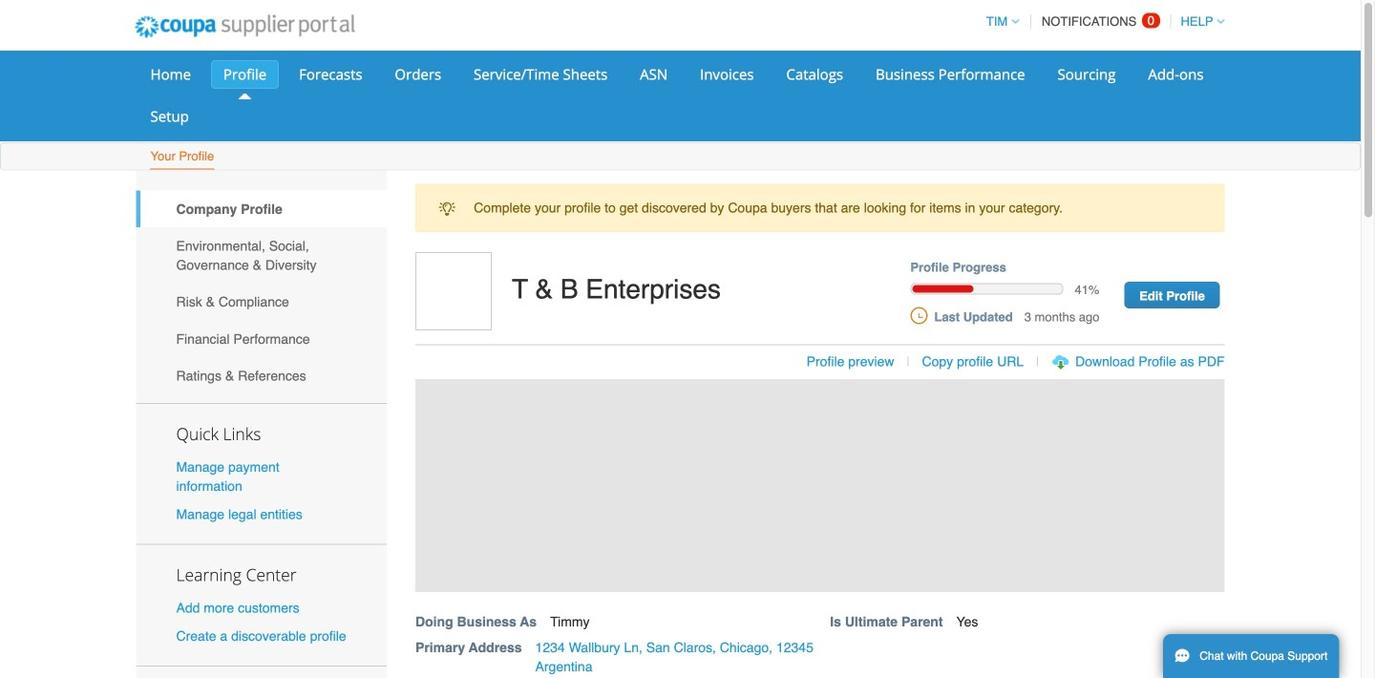 Task type: vqa. For each thing, say whether or not it's contained in the screenshot.
Business
no



Task type: describe. For each thing, give the bounding box(es) containing it.
background image
[[415, 379, 1225, 592]]

t & b enterprises image
[[415, 252, 492, 330]]

coupa supplier portal image
[[122, 3, 368, 51]]



Task type: locate. For each thing, give the bounding box(es) containing it.
alert
[[415, 184, 1225, 232]]

navigation
[[978, 3, 1225, 40]]

banner
[[409, 252, 1245, 678]]



